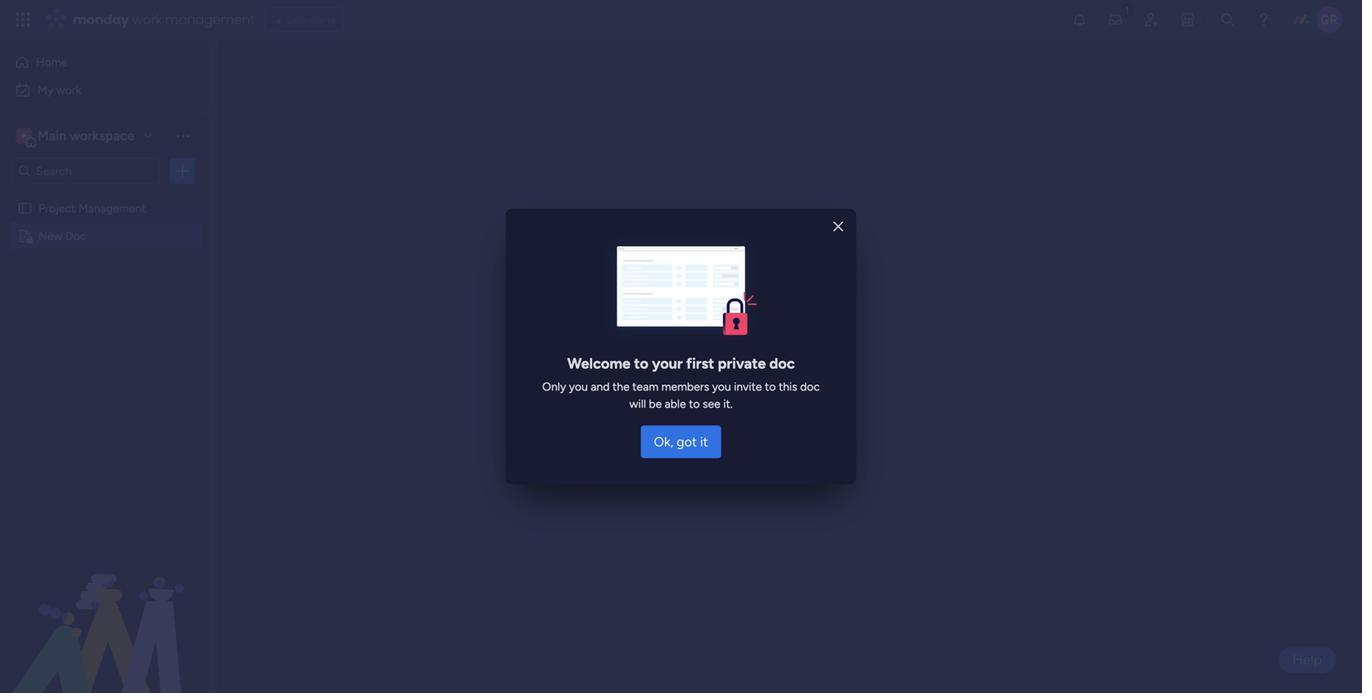 Task type: vqa. For each thing, say whether or not it's contained in the screenshot.
middle Billed
no



Task type: locate. For each thing, give the bounding box(es) containing it.
0 horizontal spatial to
[[634, 355, 649, 373]]

it
[[700, 435, 708, 450]]

see
[[703, 397, 721, 411]]

only
[[542, 380, 566, 394]]

work for monday
[[132, 10, 162, 29]]

management
[[165, 10, 255, 29]]

1 vertical spatial doc
[[801, 380, 820, 394]]

1 horizontal spatial to
[[689, 397, 700, 411]]

to left this
[[765, 380, 776, 394]]

2 horizontal spatial to
[[765, 380, 776, 394]]

1 vertical spatial work
[[56, 83, 81, 97]]

Search in workspace field
[[34, 162, 137, 181]]

help button
[[1279, 647, 1336, 674]]

my work option
[[10, 77, 199, 103]]

management
[[78, 202, 146, 215]]

alert
[[773, 350, 806, 383]]

1 horizontal spatial doc
[[801, 380, 820, 394]]

doc right this
[[801, 380, 820, 394]]

main
[[38, 128, 66, 144]]

first
[[687, 355, 715, 373]]

main workspace
[[38, 128, 134, 144]]

0 horizontal spatial you
[[569, 380, 588, 394]]

1 image
[[1120, 1, 1135, 19]]

1 horizontal spatial you
[[712, 380, 731, 394]]

monday
[[73, 10, 129, 29]]

2 vertical spatial to
[[689, 397, 700, 411]]

help image
[[1256, 11, 1272, 28]]

will
[[630, 397, 646, 411]]

my work link
[[10, 77, 199, 103]]

work right my
[[56, 83, 81, 97]]

work inside option
[[56, 83, 81, 97]]

monday marketplace image
[[1180, 11, 1196, 28]]

welcome
[[567, 355, 631, 373]]

you up it.
[[712, 380, 731, 394]]

my
[[38, 83, 53, 97]]

0 vertical spatial to
[[634, 355, 649, 373]]

it.
[[724, 397, 733, 411]]

1 horizontal spatial work
[[132, 10, 162, 29]]

list box
[[0, 191, 209, 472]]

update feed image
[[1108, 11, 1124, 28]]

your
[[652, 355, 683, 373]]

0 horizontal spatial work
[[56, 83, 81, 97]]

0 vertical spatial work
[[132, 10, 162, 29]]

work
[[132, 10, 162, 29], [56, 83, 81, 97]]

see plans button
[[264, 7, 343, 32]]

2 you from the left
[[712, 380, 731, 394]]

to up team
[[634, 355, 649, 373]]

you
[[569, 380, 588, 394], [712, 380, 731, 394]]

private board image
[[17, 229, 33, 244]]

0 horizontal spatial doc
[[770, 355, 795, 373]]

got
[[677, 435, 697, 450]]

1 workspace image from the left
[[16, 127, 32, 145]]

you left and
[[569, 380, 588, 394]]

home option
[[10, 49, 199, 75]]

doc
[[65, 229, 86, 243]]

1 you from the left
[[569, 380, 588, 394]]

members
[[662, 380, 710, 394]]

lottie animation element
[[0, 528, 209, 694]]

this
[[779, 380, 798, 394]]

lottie animation image
[[0, 528, 209, 694]]

new doc
[[39, 229, 86, 243]]

the
[[613, 380, 630, 394]]

doc up this
[[770, 355, 795, 373]]

workspace image
[[16, 127, 32, 145], [18, 127, 29, 145]]

ok, got it
[[654, 435, 708, 450]]

0 vertical spatial doc
[[770, 355, 795, 373]]

work right monday at the left top
[[132, 10, 162, 29]]

doc
[[770, 355, 795, 373], [801, 380, 820, 394]]

to left see
[[689, 397, 700, 411]]

to
[[634, 355, 649, 373], [765, 380, 776, 394], [689, 397, 700, 411]]

public board image
[[17, 201, 33, 216]]

select product image
[[15, 11, 31, 28]]

see
[[287, 13, 306, 27]]

invite
[[734, 380, 762, 394]]



Task type: describe. For each thing, give the bounding box(es) containing it.
my work
[[38, 83, 81, 97]]

workspace
[[70, 128, 134, 144]]

work for my
[[56, 83, 81, 97]]

home link
[[10, 49, 199, 75]]

plans
[[309, 13, 336, 27]]

be
[[649, 397, 662, 411]]

able
[[665, 397, 686, 411]]

project management
[[39, 202, 146, 215]]

home
[[36, 55, 67, 69]]

monday work management
[[73, 10, 255, 29]]

team
[[633, 380, 659, 394]]

ok, got it button
[[641, 426, 721, 459]]

main workspace button
[[11, 122, 160, 150]]

greg robinson image
[[1317, 7, 1343, 33]]

ok,
[[654, 435, 674, 450]]

1 vertical spatial to
[[765, 380, 776, 394]]

2 workspace image from the left
[[18, 127, 29, 145]]

notifications image
[[1072, 11, 1088, 28]]

welcome to your first private doc only you and the team members you invite to this doc will be able to see it.
[[542, 355, 820, 411]]

project
[[39, 202, 76, 215]]

private
[[718, 355, 766, 373]]

and
[[591, 380, 610, 394]]

help
[[1293, 652, 1322, 669]]

search everything image
[[1220, 11, 1236, 28]]

workspace selection element
[[16, 126, 137, 147]]

close image
[[834, 221, 844, 233]]

invite members image
[[1144, 11, 1160, 28]]

new
[[39, 229, 62, 243]]

list box containing project management
[[0, 191, 209, 472]]

see plans
[[287, 13, 336, 27]]



